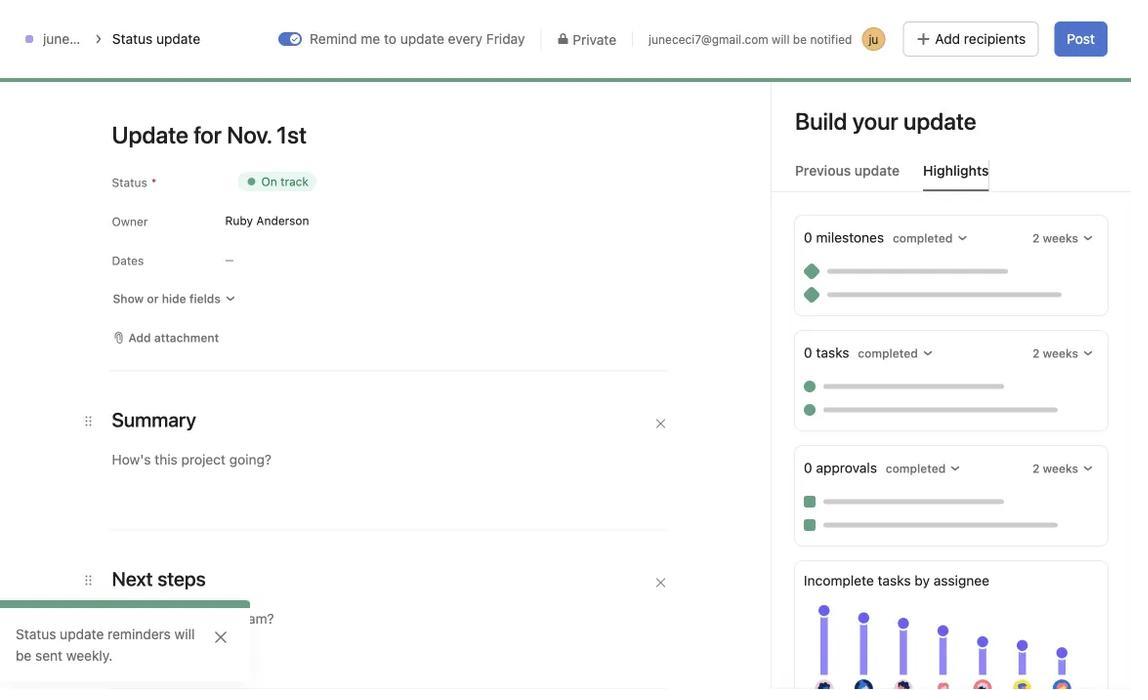 Task type: vqa. For each thing, say whether or not it's contained in the screenshot.
left will
yes



Task type: locate. For each thing, give the bounding box(es) containing it.
24 down you
[[790, 379, 805, 393]]

0 vertical spatial tasks
[[816, 345, 850, 361]]

completed button for 0 tasks
[[853, 340, 939, 367]]

what's down files link
[[767, 176, 829, 199]]

1 vertical spatial ago
[[962, 484, 982, 498]]

1 vertical spatial what's
[[767, 176, 829, 199]]

add
[[976, 17, 998, 30], [935, 31, 961, 47], [128, 331, 151, 345]]

be left sent
[[16, 648, 32, 664]]

1 vertical spatial 0
[[804, 345, 813, 361]]

weeks for approvals
[[1043, 462, 1079, 476]]

1 weeks from the top
[[1043, 232, 1079, 245]]

status inside status update reminders will be sent weekly.
[[16, 627, 56, 643]]

will left close icon
[[174, 627, 195, 643]]

update for previous update
[[855, 163, 900, 179]]

dates
[[112, 254, 144, 268]]

remove section image for section title text box
[[655, 418, 667, 430]]

2 vertical spatial ruby
[[790, 482, 823, 498]]

status for status update reminders will be sent weekly.
[[16, 627, 56, 643]]

0 vertical spatial 24
[[790, 379, 805, 393]]

2 vertical spatial completed button
[[881, 455, 967, 483]]

ruby right /
[[115, 31, 146, 47]]

3 2 weeks button from the top
[[1028, 455, 1099, 483]]

show
[[113, 292, 144, 306]]

message
[[832, 303, 897, 322]]

1 vertical spatial 2
[[1033, 347, 1040, 361]]

weeks for tasks
[[1043, 347, 1079, 361]]

0 vertical spatial 0
[[804, 230, 813, 246]]

3 weeks from the top
[[1043, 462, 1079, 476]]

1 vertical spatial ruby
[[225, 214, 253, 228]]

1 horizontal spatial tasks
[[878, 573, 911, 589]]

0 horizontal spatial ago
[[855, 379, 876, 393]]

0 vertical spatial ra
[[82, 74, 102, 92]]

add recipients
[[935, 31, 1026, 47]]

2 weeks from the top
[[1043, 347, 1079, 361]]

1 vertical spatial ra
[[794, 407, 810, 421]]

0 horizontal spatial ra
[[82, 74, 102, 92]]

0 vertical spatial 2 weeks
[[1033, 232, 1079, 245]]

will left left
[[772, 32, 790, 46]]

0 vertical spatial completed button
[[888, 225, 974, 252]]

1 vertical spatial status
[[112, 176, 147, 190]]

what's left in
[[845, 17, 884, 30]]

ago inside you and junececi7@gmail.com joined 24 minutes ago
[[855, 379, 876, 393]]

send message to members button
[[790, 303, 988, 322]]

2 vertical spatial ju
[[825, 407, 834, 421]]

0
[[804, 230, 813, 246], [804, 345, 813, 361], [804, 460, 813, 476]]

the status?
[[834, 176, 931, 199]]

and
[[821, 354, 849, 373]]

update up weekly.
[[60, 627, 104, 643]]

to for members
[[901, 303, 916, 322]]

—
[[225, 254, 234, 266]]

search list box
[[413, 8, 726, 39]]

2 vertical spatial weeks
[[1043, 462, 1079, 476]]

completed button down the status?
[[888, 225, 974, 252]]

completed button
[[888, 225, 974, 252], [853, 340, 939, 367], [881, 455, 967, 483]]

2 weeks button for milestones
[[1028, 225, 1099, 252]]

0 horizontal spatial junececi7@gmail.com
[[649, 32, 769, 46]]

ruby anderson
[[225, 214, 309, 228]]

status up sent
[[16, 627, 56, 643]]

1 vertical spatial 24
[[897, 484, 911, 498]]

0 vertical spatial be
[[793, 32, 807, 46]]

/
[[107, 31, 111, 47]]

junececi7
[[43, 31, 103, 47]]

1 horizontal spatial ruby
[[225, 214, 253, 228]]

0 vertical spatial status
[[112, 31, 153, 47]]

ruby inside project created ruby anderson 24 minutes ago
[[790, 482, 823, 498]]

0 vertical spatial weeks
[[1043, 232, 1079, 245]]

3 2 weeks from the top
[[1033, 462, 1079, 476]]

tasks down send
[[816, 345, 850, 361]]

1 vertical spatial be
[[16, 648, 32, 664]]

0 horizontal spatial to
[[384, 31, 397, 47]]

completed button right approvals
[[881, 455, 967, 483]]

highlights
[[923, 163, 989, 179]]

2 remove section image from the top
[[655, 577, 667, 589]]

by
[[915, 573, 930, 589]]

0 vertical spatial 2 weeks button
[[1028, 225, 1099, 252]]

3 2 from the top
[[1033, 462, 1040, 476]]

send message to members
[[790, 303, 988, 322]]

will
[[772, 32, 790, 46], [174, 627, 195, 643]]

0 vertical spatial ruby
[[115, 31, 146, 47]]

2 2 from the top
[[1033, 347, 1040, 361]]

0 vertical spatial 2
[[1033, 232, 1040, 245]]

1 vertical spatial to
[[901, 303, 916, 322]]

2 weeks for tasks
[[1033, 347, 1079, 361]]

1 horizontal spatial will
[[772, 32, 790, 46]]

ju down and
[[825, 407, 834, 421]]

junececi7@gmail.com left days
[[649, 32, 769, 46]]

update inside status update reminders will be sent weekly.
[[60, 627, 104, 643]]

tab list
[[772, 160, 1131, 192]]

remove section image for section title text field
[[655, 577, 667, 589]]

1 horizontal spatial minutes
[[915, 484, 958, 498]]

ago up assignee
[[962, 484, 982, 498]]

junececi7 / ruby 1:1 link
[[43, 31, 166, 47]]

add down the show at the left top
[[128, 331, 151, 345]]

trial?
[[920, 17, 947, 30]]

24
[[790, 379, 805, 393], [897, 484, 911, 498]]

update
[[156, 31, 200, 47], [400, 31, 444, 47], [855, 163, 900, 179], [60, 627, 104, 643]]

sent
[[35, 648, 63, 664]]

1 vertical spatial tasks
[[878, 573, 911, 589]]

connected goals
[[31, 222, 180, 245]]

status right /
[[112, 31, 153, 47]]

be left notified
[[793, 32, 807, 46]]

0 up ruby anderson link
[[804, 460, 813, 476]]

days
[[777, 23, 803, 37]]

junececi7@gmail.com down members
[[852, 354, 1011, 373]]

ju inside button
[[869, 32, 879, 46]]

1 horizontal spatial ago
[[962, 484, 982, 498]]

0 left and
[[804, 345, 813, 361]]

attachment
[[154, 331, 219, 345]]

joined
[[1015, 354, 1059, 373]]

completed down the status?
[[893, 232, 953, 245]]

0 vertical spatial ago
[[855, 379, 876, 393]]

completed button down send message to members button on the top
[[853, 340, 939, 367]]

1 horizontal spatial ra
[[794, 407, 810, 421]]

to right message
[[901, 303, 916, 322]]

ju
[[869, 32, 879, 46], [43, 74, 55, 92], [825, 407, 834, 421]]

1 horizontal spatial 24
[[897, 484, 911, 498]]

minutes down and
[[808, 379, 852, 393]]

1 vertical spatial 2 weeks button
[[1028, 340, 1099, 367]]

0 vertical spatial ju
[[869, 32, 879, 46]]

anderson down approvals
[[827, 482, 889, 498]]

ju down 'what's in my trial?'
[[869, 32, 879, 46]]

1 vertical spatial completed button
[[853, 340, 939, 367]]

1 0 from the top
[[804, 230, 813, 246]]

completed down "send message to members"
[[858, 347, 918, 361]]

on track
[[261, 175, 309, 189]]

0 horizontal spatial ju
[[43, 74, 55, 92]]

0 horizontal spatial ruby
[[115, 31, 146, 47]]

anderson down on track
[[256, 214, 309, 228]]

1 2 weeks from the top
[[1033, 232, 1079, 245]]

2 horizontal spatial add
[[976, 17, 998, 30]]

1 vertical spatial anderson
[[827, 482, 889, 498]]

add inside dropdown button
[[128, 331, 151, 345]]

1 horizontal spatial anderson
[[827, 482, 889, 498]]

ago
[[855, 379, 876, 393], [962, 484, 982, 498]]

1 horizontal spatial add
[[935, 31, 961, 47]]

what's inside button
[[845, 17, 884, 30]]

owner
[[112, 215, 148, 229]]

0 vertical spatial what's
[[845, 17, 884, 30]]

1 vertical spatial minutes
[[915, 484, 958, 498]]

2 2 weeks button from the top
[[1028, 340, 1099, 367]]

track
[[281, 175, 309, 189]]

0 horizontal spatial will
[[174, 627, 195, 643]]

ruby
[[115, 31, 146, 47], [225, 214, 253, 228], [790, 482, 823, 498]]

or
[[147, 292, 159, 306]]

anderson inside project created ruby anderson 24 minutes ago
[[827, 482, 889, 498]]

status update reminders will be sent weekly.
[[16, 627, 195, 664]]

ra
[[82, 74, 102, 92], [794, 407, 810, 421]]

to
[[384, 31, 397, 47], [901, 303, 916, 322]]

1 2 weeks button from the top
[[1028, 225, 1099, 252]]

0 vertical spatial anderson
[[256, 214, 309, 228]]

add for add attachment
[[128, 331, 151, 345]]

24 down project created
[[897, 484, 911, 498]]

1 horizontal spatial to
[[901, 303, 916, 322]]

update for status update reminders will be sent weekly.
[[60, 627, 104, 643]]

hide
[[162, 292, 186, 306]]

0 vertical spatial to
[[384, 31, 397, 47]]

1 vertical spatial completed
[[858, 347, 918, 361]]

2 vertical spatial 2 weeks
[[1033, 462, 1079, 476]]

ra down you
[[794, 407, 810, 421]]

3 0 from the top
[[804, 460, 813, 476]]

completed
[[893, 232, 953, 245], [858, 347, 918, 361], [886, 462, 946, 476]]

my
[[900, 17, 916, 30]]

2 weeks button for approvals
[[1028, 455, 1099, 483]]

junececi7@gmail.com
[[649, 32, 769, 46], [852, 354, 1011, 373]]

what's for what's the status?
[[767, 176, 829, 199]]

1 horizontal spatial what's
[[845, 17, 884, 30]]

2
[[1033, 232, 1040, 245], [1033, 347, 1040, 361], [1033, 462, 1040, 476]]

update down build your update
[[855, 163, 900, 179]]

update left every
[[400, 31, 444, 47]]

2 for tasks
[[1033, 347, 1040, 361]]

1 vertical spatial will
[[174, 627, 195, 643]]

tasks left by
[[878, 573, 911, 589]]

minutes
[[808, 379, 852, 393], [915, 484, 958, 498]]

show or hide fields
[[113, 292, 221, 306]]

1 vertical spatial weeks
[[1043, 347, 1079, 361]]

2 2 weeks from the top
[[1033, 347, 1079, 361]]

ago down you and junececi7@gmail.com joined button
[[855, 379, 876, 393]]

1 horizontal spatial junececi7@gmail.com
[[852, 354, 1011, 373]]

1 2 from the top
[[1033, 232, 1040, 245]]

minutes inside you and junececi7@gmail.com joined 24 minutes ago
[[808, 379, 852, 393]]

0 vertical spatial completed
[[893, 232, 953, 245]]

ago inside project created ruby anderson 24 minutes ago
[[962, 484, 982, 498]]

ju down junececi7
[[43, 74, 55, 92]]

ruby up the —
[[225, 214, 253, 228]]

2 vertical spatial 0
[[804, 460, 813, 476]]

2 vertical spatial status
[[16, 627, 56, 643]]

2 horizontal spatial ruby
[[790, 482, 823, 498]]

anderson
[[256, 214, 309, 228], [827, 482, 889, 498]]

1 vertical spatial junececi7@gmail.com
[[852, 354, 1011, 373]]

messages
[[706, 123, 771, 139]]

close image
[[213, 630, 229, 646]]

show or hide fields button
[[104, 285, 245, 313]]

incomplete tasks by assignee
[[804, 573, 990, 589]]

2 vertical spatial 2 weeks button
[[1028, 455, 1099, 483]]

1 vertical spatial remove section image
[[655, 577, 667, 589]]

0 vertical spatial minutes
[[808, 379, 852, 393]]

assignee
[[934, 573, 990, 589]]

status left "*"
[[112, 176, 147, 190]]

0 horizontal spatial what's
[[767, 176, 829, 199]]

completed for 0 tasks
[[858, 347, 918, 361]]

status
[[112, 31, 153, 47], [112, 176, 147, 190], [16, 627, 56, 643]]

0 vertical spatial remove section image
[[655, 418, 667, 430]]

2 vertical spatial 2
[[1033, 462, 1040, 476]]

ra down junececi7 / ruby 1:1 link
[[82, 74, 102, 92]]

0 horizontal spatial 24
[[790, 379, 805, 393]]

on track button
[[225, 164, 329, 199]]

1 vertical spatial ju
[[43, 74, 55, 92]]

ruby anderson link
[[790, 482, 889, 498]]

add up add recipients on the top of the page
[[976, 17, 998, 30]]

2 vertical spatial completed
[[886, 462, 946, 476]]

on
[[261, 175, 277, 189]]

update right /
[[156, 31, 200, 47]]

completed right approvals
[[886, 462, 946, 476]]

minutes up by
[[915, 484, 958, 498]]

ruby down 0 approvals
[[790, 482, 823, 498]]

0 horizontal spatial minutes
[[808, 379, 852, 393]]

be
[[793, 32, 807, 46], [16, 648, 32, 664]]

1 horizontal spatial ju
[[825, 407, 834, 421]]

1 remove section image from the top
[[655, 418, 667, 430]]

remove section image
[[655, 418, 667, 430], [655, 577, 667, 589]]

2 weeks button
[[1028, 225, 1099, 252], [1028, 340, 1099, 367], [1028, 455, 1099, 483]]

2 weeks
[[1033, 232, 1079, 245], [1033, 347, 1079, 361], [1033, 462, 1079, 476]]

2 horizontal spatial ju
[[869, 32, 879, 46]]

0 horizontal spatial tasks
[[816, 345, 850, 361]]

timeline
[[306, 123, 360, 139]]

add down "trial?" on the top right
[[935, 31, 961, 47]]

0 milestones
[[804, 230, 888, 246]]

1 vertical spatial 2 weeks
[[1033, 347, 1079, 361]]

add billing info button
[[967, 10, 1067, 37]]

0 left milestones
[[804, 230, 813, 246]]

2 0 from the top
[[804, 345, 813, 361]]

to right me
[[384, 31, 397, 47]]

None text field
[[129, 65, 310, 101]]

0 horizontal spatial add
[[128, 331, 151, 345]]

every
[[448, 31, 483, 47]]

friday
[[486, 31, 525, 47]]

board link
[[213, 120, 267, 142]]

members
[[919, 303, 988, 322]]

0 horizontal spatial be
[[16, 648, 32, 664]]

tasks
[[816, 345, 850, 361], [878, 573, 911, 589]]



Task type: describe. For each thing, give the bounding box(es) containing it.
your update
[[853, 107, 977, 135]]

Section title text field
[[112, 566, 206, 593]]

*
[[151, 176, 157, 190]]

search button
[[413, 8, 726, 39]]

remind
[[310, 31, 357, 47]]

list
[[166, 123, 189, 139]]

reminders
[[108, 627, 171, 643]]

completed button for 0 approvals
[[881, 455, 967, 483]]

billing
[[1001, 17, 1034, 30]]

remind me to update every friday switch
[[279, 32, 302, 46]]

tasks for incomplete
[[878, 573, 911, 589]]

add billing info
[[976, 17, 1058, 30]]

notified
[[810, 32, 852, 46]]

status for status update
[[112, 31, 153, 47]]

0 for tasks
[[804, 345, 813, 361]]

weeks for milestones
[[1043, 232, 1079, 245]]

build
[[795, 107, 848, 135]]

minutes inside project created ruby anderson 24 minutes ago
[[915, 484, 958, 498]]

24 inside project created ruby anderson 24 minutes ago
[[897, 484, 911, 498]]

recipients
[[964, 31, 1026, 47]]

0 tasks
[[804, 345, 853, 361]]

0 for approvals
[[804, 460, 813, 476]]

Title of update text field
[[112, 113, 698, 156]]

build your update
[[795, 107, 977, 135]]

info
[[1037, 17, 1058, 30]]

will inside status update reminders will be sent weekly.
[[174, 627, 195, 643]]

what's the status?
[[767, 176, 931, 199]]

add recipients button
[[903, 21, 1039, 57]]

what's in my trial? button
[[836, 10, 955, 37]]

add for add recipients
[[935, 31, 961, 47]]

remove from starred image
[[347, 75, 363, 91]]

2 for approvals
[[1033, 462, 1040, 476]]

incomplete
[[804, 573, 874, 589]]

board
[[228, 123, 267, 139]]

files
[[810, 123, 840, 139]]

ju button
[[852, 25, 887, 53]]

add attachment button
[[104, 324, 228, 352]]

add attachment
[[128, 331, 219, 345]]

1 horizontal spatial be
[[793, 32, 807, 46]]

post button
[[1054, 21, 1108, 57]]

in
[[887, 17, 897, 30]]

update for status update
[[156, 31, 200, 47]]

completed button for 0 milestones
[[888, 225, 974, 252]]

2 weeks button for tasks
[[1028, 340, 1099, 367]]

approvals
[[816, 460, 877, 476]]

fields
[[189, 292, 221, 306]]

milestones
[[816, 230, 884, 246]]

remind me to update every friday
[[310, 31, 525, 47]]

what's for what's in my trial?
[[845, 17, 884, 30]]

you and junececi7@gmail.com joined 24 minutes ago
[[790, 354, 1059, 393]]

junececi7@gmail.com will be notified
[[649, 32, 852, 46]]

2 weeks for approvals
[[1033, 462, 1079, 476]]

0 horizontal spatial anderson
[[256, 214, 309, 228]]

2 for milestones
[[1033, 232, 1040, 245]]

1:1
[[150, 31, 166, 47]]

24 inside you and junececi7@gmail.com joined 24 minutes ago
[[790, 379, 805, 393]]

0 for milestones
[[804, 230, 813, 246]]

post
[[1067, 31, 1095, 47]]

Section title text field
[[112, 406, 196, 434]]

junececi7@gmail.com inside you and junececi7@gmail.com joined 24 minutes ago
[[852, 354, 1011, 373]]

previous update
[[795, 163, 900, 179]]

junececi7 / ruby 1:1
[[43, 31, 166, 47]]

send
[[790, 303, 828, 322]]

add for add billing info
[[976, 17, 998, 30]]

timeline link
[[290, 120, 360, 142]]

weekly.
[[66, 648, 113, 664]]

0 vertical spatial junececi7@gmail.com
[[649, 32, 769, 46]]

messages link
[[691, 120, 771, 142]]

status for status *
[[112, 176, 147, 190]]

status update
[[112, 31, 200, 47]]

private
[[573, 31, 617, 47]]

to for update
[[384, 31, 397, 47]]

what's in my trial?
[[845, 17, 947, 30]]

project created
[[790, 458, 902, 476]]

be inside status update reminders will be sent weekly.
[[16, 648, 32, 664]]

17
[[762, 23, 774, 37]]

0 vertical spatial will
[[772, 32, 790, 46]]

status *
[[112, 176, 157, 190]]

tab list containing previous update
[[772, 160, 1131, 192]]

2 weeks for milestones
[[1033, 232, 1079, 245]]

project created ruby anderson 24 minutes ago
[[790, 458, 982, 498]]

list link
[[150, 120, 189, 142]]

previous
[[795, 163, 851, 179]]

completed for 0 approvals
[[886, 462, 946, 476]]

left
[[806, 23, 825, 37]]

completed for 0 milestones
[[893, 232, 953, 245]]

search
[[446, 15, 490, 31]]

17 days left
[[762, 23, 825, 37]]

0 approvals
[[804, 460, 881, 476]]

you and junececi7@gmail.com joined button
[[790, 354, 1059, 373]]

you
[[790, 354, 817, 373]]

me
[[361, 31, 380, 47]]

tasks for 0
[[816, 345, 850, 361]]

files link
[[795, 120, 840, 142]]



